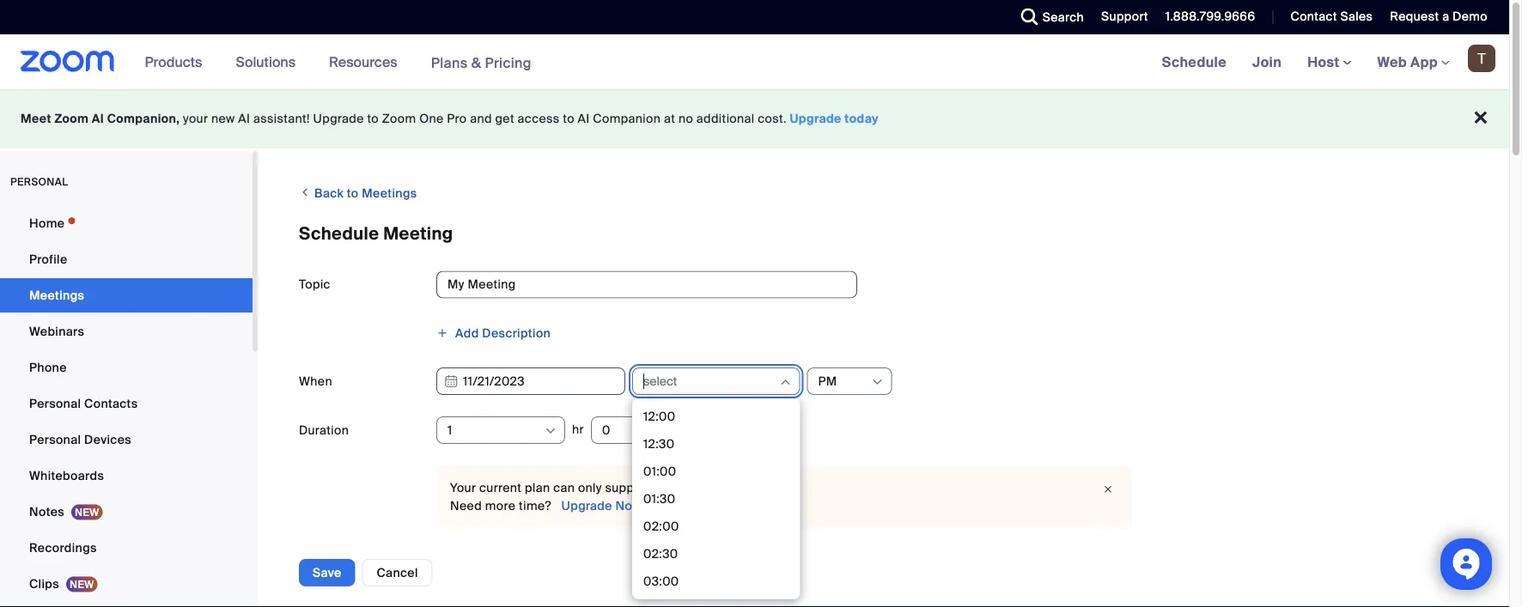 Task type: describe. For each thing, give the bounding box(es) containing it.
sales
[[1341, 9, 1373, 24]]

1 ai from the left
[[92, 111, 104, 127]]

phone link
[[0, 350, 253, 385]]

zoom logo image
[[21, 51, 115, 72]]

1
[[448, 422, 452, 438]]

personal for personal contacts
[[29, 396, 81, 411]]

back to meetings link
[[299, 179, 417, 207]]

save button
[[299, 559, 355, 587]]

support
[[605, 480, 651, 496]]

add image
[[436, 327, 448, 339]]

profile
[[29, 251, 67, 267]]

when
[[299, 373, 332, 389]]

1.888.799.9666 button up schedule link
[[1166, 9, 1255, 24]]

request a demo
[[1390, 9, 1488, 24]]

resources button
[[329, 34, 405, 89]]

topic
[[299, 277, 331, 293]]

12:00
[[643, 408, 676, 424]]

schedule for schedule
[[1162, 53, 1227, 71]]

products button
[[145, 34, 210, 89]]

&
[[471, 53, 481, 72]]

get
[[495, 111, 514, 127]]

webinars link
[[0, 314, 253, 349]]

plan
[[525, 480, 550, 496]]

support
[[1101, 9, 1148, 24]]

access
[[518, 111, 560, 127]]

meetings inside personal menu menu
[[29, 287, 84, 303]]

notes link
[[0, 495, 253, 529]]

1 button
[[448, 418, 543, 443]]

clips
[[29, 576, 59, 592]]

save
[[313, 565, 341, 581]]

personal menu menu
[[0, 206, 253, 607]]

can
[[553, 480, 575, 496]]

time?
[[519, 498, 551, 514]]

1 horizontal spatial to
[[367, 111, 379, 127]]

join
[[1253, 53, 1282, 71]]

more
[[485, 498, 516, 514]]

pro
[[447, 111, 467, 127]]

contact sales
[[1291, 9, 1373, 24]]

products
[[145, 53, 202, 71]]

and
[[470, 111, 492, 127]]

join link
[[1240, 34, 1295, 89]]

1.888.799.9666 button up the 'join'
[[1153, 0, 1260, 34]]

meeting
[[383, 223, 453, 245]]

add
[[455, 325, 479, 341]]

2 horizontal spatial to
[[563, 111, 575, 127]]

webinars
[[29, 323, 84, 339]]

40
[[654, 480, 670, 496]]

plans
[[431, 53, 468, 72]]

contacts
[[84, 396, 138, 411]]

back to meetings
[[311, 186, 417, 201]]

product information navigation
[[132, 34, 545, 91]]

clips link
[[0, 567, 253, 601]]

3 ai from the left
[[578, 111, 590, 127]]

search button
[[1008, 0, 1088, 34]]

app
[[1411, 53, 1438, 71]]

to inside 'link'
[[347, 186, 359, 201]]

cancel button
[[362, 559, 433, 587]]

banner containing products
[[0, 34, 1509, 91]]

contact
[[1291, 9, 1337, 24]]

2 zoom from the left
[[382, 111, 416, 127]]

upgrade now link
[[558, 498, 641, 514]]

minutes
[[673, 480, 720, 496]]

need
[[450, 498, 482, 514]]

back
[[315, 186, 344, 201]]

current
[[479, 480, 522, 496]]

meeting.
[[747, 480, 798, 496]]

recordings link
[[0, 531, 253, 565]]

personal devices link
[[0, 423, 253, 457]]

schedule for schedule meeting
[[299, 223, 379, 245]]

profile link
[[0, 242, 253, 277]]

search
[[1043, 9, 1084, 25]]

schedule meeting
[[299, 223, 453, 245]]

notes
[[29, 504, 64, 520]]

host button
[[1308, 53, 1352, 71]]

pm
[[818, 373, 837, 389]]

home link
[[0, 206, 253, 241]]

per
[[724, 480, 743, 496]]

When text field
[[436, 368, 625, 395]]

request
[[1390, 9, 1439, 24]]

cost.
[[758, 111, 787, 127]]

at
[[664, 111, 675, 127]]

new
[[211, 111, 235, 127]]



Task type: locate. For each thing, give the bounding box(es) containing it.
0 horizontal spatial zoom
[[55, 111, 89, 127]]

12:30
[[643, 436, 675, 452]]

1 horizontal spatial show options image
[[871, 375, 884, 389]]

whiteboards link
[[0, 459, 253, 493]]

personal
[[29, 396, 81, 411], [29, 432, 81, 448]]

description
[[482, 325, 551, 341]]

pm button
[[818, 369, 870, 394]]

show options image right pm dropdown button
[[871, 375, 884, 389]]

time
[[299, 555, 328, 570]]

plans & pricing link
[[431, 53, 532, 72], [431, 53, 532, 72]]

0 horizontal spatial upgrade
[[313, 111, 364, 127]]

personal for personal devices
[[29, 432, 81, 448]]

Topic text field
[[436, 271, 857, 299]]

home
[[29, 215, 65, 231]]

schedule
[[1162, 53, 1227, 71], [299, 223, 379, 245]]

meetings up webinars
[[29, 287, 84, 303]]

show options image left the hr
[[544, 424, 558, 438]]

2 horizontal spatial ai
[[578, 111, 590, 127]]

web
[[1378, 53, 1407, 71]]

duration
[[299, 422, 349, 438]]

meetings
[[362, 186, 417, 201], [29, 287, 84, 303]]

upgrade today link
[[790, 111, 879, 127]]

1 horizontal spatial upgrade
[[561, 498, 612, 514]]

one
[[419, 111, 444, 127]]

1 personal from the top
[[29, 396, 81, 411]]

list box
[[637, 403, 796, 607]]

ai left "companion" on the top of page
[[578, 111, 590, 127]]

recordings
[[29, 540, 97, 556]]

banner
[[0, 34, 1509, 91]]

meetings up schedule meeting
[[362, 186, 417, 201]]

meetings inside 'link'
[[362, 186, 417, 201]]

01:30
[[643, 491, 676, 507]]

personal devices
[[29, 432, 131, 448]]

ai right new
[[238, 111, 250, 127]]

add description button
[[436, 320, 551, 346]]

1 vertical spatial personal
[[29, 432, 81, 448]]

only
[[578, 480, 602, 496]]

upgrade down product information "navigation"
[[313, 111, 364, 127]]

plans & pricing
[[431, 53, 532, 72]]

your
[[183, 111, 208, 127]]

additional
[[697, 111, 755, 127]]

hide options image
[[779, 375, 792, 389]]

show options image for 1
[[544, 424, 558, 438]]

1 horizontal spatial meetings
[[362, 186, 417, 201]]

demo
[[1453, 9, 1488, 24]]

upgrade
[[313, 111, 364, 127], [790, 111, 842, 127], [561, 498, 612, 514]]

zone
[[331, 555, 361, 570]]

host
[[1308, 53, 1343, 71]]

1.888.799.9666 button
[[1153, 0, 1260, 34], [1166, 9, 1255, 24]]

to
[[367, 111, 379, 127], [563, 111, 575, 127], [347, 186, 359, 201]]

1 horizontal spatial schedule
[[1162, 53, 1227, 71]]

your
[[450, 480, 476, 496]]

0 vertical spatial personal
[[29, 396, 81, 411]]

solutions
[[236, 53, 296, 71]]

meet zoom ai companion, footer
[[0, 89, 1509, 149]]

to down resources dropdown button
[[367, 111, 379, 127]]

schedule inside meetings navigation
[[1162, 53, 1227, 71]]

0 vertical spatial show options image
[[871, 375, 884, 389]]

hr
[[572, 422, 584, 437]]

ai left companion,
[[92, 111, 104, 127]]

profile picture image
[[1468, 45, 1496, 72]]

assistant!
[[253, 111, 310, 127]]

0 horizontal spatial ai
[[92, 111, 104, 127]]

left image
[[299, 184, 311, 201]]

personal down the phone
[[29, 396, 81, 411]]

personal contacts
[[29, 396, 138, 411]]

no
[[679, 111, 693, 127]]

zoom
[[55, 111, 89, 127], [382, 111, 416, 127]]

companion,
[[107, 111, 180, 127]]

zoom left the one
[[382, 111, 416, 127]]

02:00
[[643, 518, 679, 534]]

2 horizontal spatial upgrade
[[790, 111, 842, 127]]

personal up whiteboards at left bottom
[[29, 432, 81, 448]]

web app button
[[1378, 53, 1450, 71]]

add description
[[455, 325, 551, 341]]

meet zoom ai companion, your new ai assistant! upgrade to zoom one pro and get access to ai companion at no additional cost. upgrade today
[[21, 111, 879, 127]]

schedule down back
[[299, 223, 379, 245]]

1 horizontal spatial ai
[[238, 111, 250, 127]]

2 ai from the left
[[238, 111, 250, 127]]

0 horizontal spatial show options image
[[544, 424, 558, 438]]

close image
[[1098, 481, 1119, 498]]

personal contacts link
[[0, 387, 253, 421]]

upgrade inside your current plan can only support 40 minutes per meeting. need more time? upgrade now
[[561, 498, 612, 514]]

0 horizontal spatial schedule
[[299, 223, 379, 245]]

03:00
[[643, 573, 679, 589]]

to right access in the left of the page
[[563, 111, 575, 127]]

meetings link
[[0, 278, 253, 313]]

a
[[1442, 9, 1450, 24]]

0 horizontal spatial meetings
[[29, 287, 84, 303]]

to right back
[[347, 186, 359, 201]]

upgrade right cost.
[[790, 111, 842, 127]]

01:00
[[643, 463, 676, 479]]

2 personal from the top
[[29, 432, 81, 448]]

list box containing 12:00
[[637, 403, 796, 607]]

web app
[[1378, 53, 1438, 71]]

upgrade down only
[[561, 498, 612, 514]]

1 vertical spatial show options image
[[544, 424, 558, 438]]

1 zoom from the left
[[55, 111, 89, 127]]

resources
[[329, 53, 397, 71]]

0 horizontal spatial to
[[347, 186, 359, 201]]

support link
[[1088, 0, 1153, 34], [1101, 9, 1148, 24]]

now
[[616, 498, 641, 514]]

select start time text field
[[643, 369, 778, 394]]

your current plan can only support 40 minutes per meeting. need more time? upgrade now
[[450, 480, 798, 514]]

schedule link
[[1149, 34, 1240, 89]]

request a demo link
[[1377, 0, 1509, 34], [1390, 9, 1488, 24]]

show options image
[[871, 375, 884, 389], [544, 424, 558, 438]]

pricing
[[485, 53, 532, 72]]

solutions button
[[236, 34, 303, 89]]

schedule down 1.888.799.9666
[[1162, 53, 1227, 71]]

phone
[[29, 360, 67, 375]]

show options image for pm
[[871, 375, 884, 389]]

personal
[[10, 175, 68, 189]]

1 vertical spatial meetings
[[29, 287, 84, 303]]

0 vertical spatial meetings
[[362, 186, 417, 201]]

zoom right meet
[[55, 111, 89, 127]]

time zone
[[299, 555, 361, 570]]

1 horizontal spatial zoom
[[382, 111, 416, 127]]

1 vertical spatial schedule
[[299, 223, 379, 245]]

meetings navigation
[[1149, 34, 1509, 91]]

0 vertical spatial schedule
[[1162, 53, 1227, 71]]

devices
[[84, 432, 131, 448]]

cancel
[[377, 565, 418, 581]]

companion
[[593, 111, 661, 127]]



Task type: vqa. For each thing, say whether or not it's contained in the screenshot.
2nd heading
no



